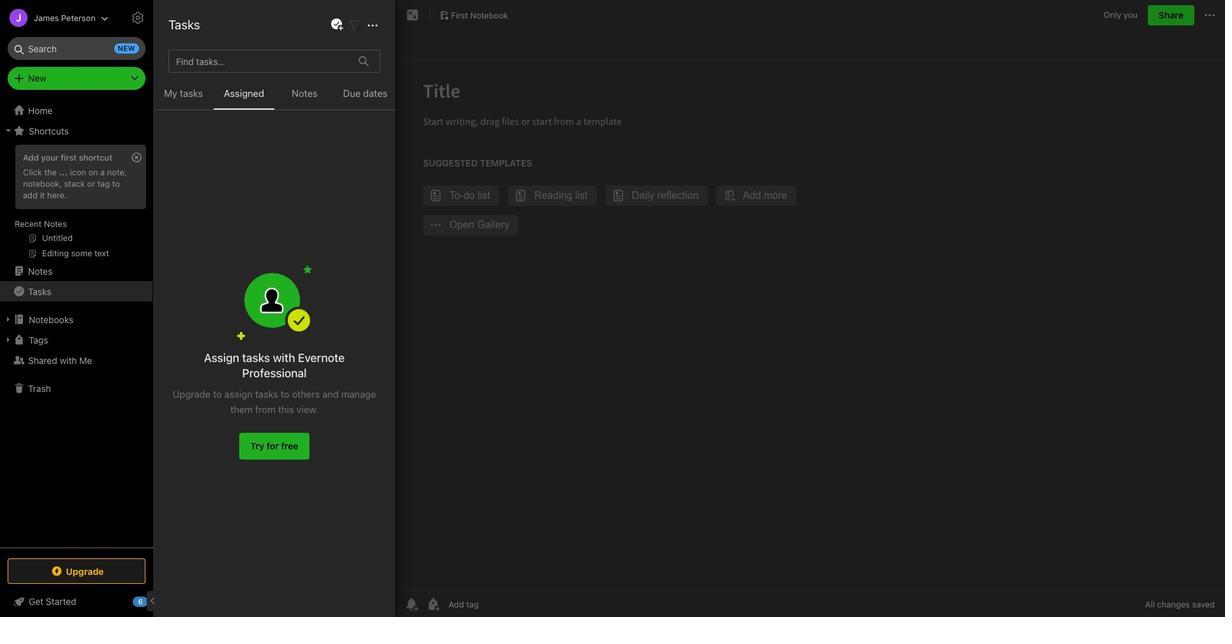 Task type: describe. For each thing, give the bounding box(es) containing it.
notebooks
[[29, 314, 73, 325]]

for
[[267, 441, 279, 452]]

shortcuts
[[29, 125, 69, 136]]

peterson
[[61, 12, 96, 23]]

your
[[41, 153, 59, 163]]

james peterson
[[34, 12, 96, 23]]

home link
[[0, 100, 153, 121]]

click the ...
[[23, 167, 68, 177]]

home
[[28, 105, 52, 116]]

tasks inside upgrade to assign tasks to others and manage them from this view.
[[255, 389, 278, 400]]

them
[[230, 404, 253, 415]]

with inside assign tasks with evernote professional
[[273, 352, 295, 365]]

share button
[[1148, 5, 1195, 26]]

expand tags image
[[3, 335, 13, 345]]

shared
[[28, 355, 57, 366]]

recent notes
[[15, 219, 67, 229]]

2 notes
[[168, 40, 199, 50]]

recent
[[15, 219, 42, 229]]

notes link
[[0, 261, 153, 281]]

more actions and view options image
[[365, 18, 380, 33]]

1 horizontal spatial tasks
[[168, 17, 200, 32]]

changes
[[1157, 600, 1190, 610]]

others
[[292, 389, 320, 400]]

notes button
[[274, 86, 335, 110]]

1 horizontal spatial to
[[213, 389, 222, 400]]

shared with me
[[28, 355, 92, 366]]

or
[[87, 179, 95, 189]]

assigned button
[[214, 86, 274, 110]]

james
[[34, 12, 59, 23]]

tasks button
[[0, 281, 153, 302]]

notes inside button
[[292, 87, 318, 99]]

add tag image
[[426, 597, 441, 613]]

notes inside group
[[44, 219, 67, 229]]

and
[[322, 389, 339, 400]]

note window element
[[396, 0, 1225, 618]]

first notebook button
[[435, 6, 513, 24]]

try
[[250, 441, 264, 452]]

6
[[138, 598, 143, 606]]

with inside tree
[[60, 355, 77, 366]]

icon
[[70, 167, 86, 177]]

new search field
[[17, 37, 139, 60]]

untitled button
[[153, 61, 396, 138]]

a
[[100, 167, 105, 177]]

notebooks link
[[0, 309, 153, 330]]

upgrade to assign tasks to others and manage them from this view.
[[173, 389, 376, 415]]

first notebook
[[451, 10, 508, 20]]

only
[[1104, 10, 1122, 20]]

upgrade for upgrade to assign tasks to others and manage them from this view.
[[173, 389, 211, 400]]

started
[[46, 597, 76, 608]]

More actions and view options field
[[362, 17, 380, 33]]

new
[[28, 73, 46, 84]]

notes up notes
[[181, 13, 217, 27]]

add
[[23, 190, 38, 200]]

...
[[59, 167, 68, 177]]

tags
[[29, 335, 48, 346]]

untitled
[[170, 73, 203, 84]]

me
[[79, 355, 92, 366]]

view.
[[297, 404, 318, 415]]

due dates button
[[335, 86, 396, 110]]

the
[[44, 167, 57, 177]]

due dates
[[343, 87, 388, 99]]

manage
[[341, 389, 376, 400]]

shortcut
[[79, 153, 112, 163]]

new button
[[8, 67, 145, 90]]

note,
[[107, 167, 127, 177]]

Account field
[[0, 5, 108, 31]]

Filter tasks field
[[347, 17, 362, 33]]

first
[[451, 10, 468, 20]]



Task type: vqa. For each thing, say whether or not it's contained in the screenshot.
the Recent
yes



Task type: locate. For each thing, give the bounding box(es) containing it.
notes
[[176, 40, 199, 50]]

trash link
[[0, 378, 153, 399]]

with left me
[[60, 355, 77, 366]]

notes up the 'tasks' button
[[28, 266, 52, 277]]

group containing add your first shortcut
[[0, 141, 153, 266]]

tasks down untitled
[[180, 87, 203, 99]]

expand note image
[[405, 8, 421, 23]]

to
[[112, 179, 120, 189], [213, 389, 222, 400], [281, 389, 289, 400]]

upgrade
[[173, 389, 211, 400], [66, 566, 104, 577]]

tags button
[[0, 330, 153, 350]]

try for free button
[[240, 433, 309, 460]]

Note Editor text field
[[396, 61, 1225, 592]]

professional
[[242, 367, 307, 380]]

tasks inside button
[[180, 87, 203, 99]]

assigned
[[224, 87, 264, 99]]

0 vertical spatial upgrade
[[173, 389, 211, 400]]

you
[[1124, 10, 1138, 20]]

filter tasks image
[[347, 18, 362, 33]]

tag
[[97, 179, 110, 189]]

tasks up from
[[255, 389, 278, 400]]

1 vertical spatial upgrade
[[66, 566, 104, 577]]

share
[[1159, 10, 1184, 20]]

to left assign
[[213, 389, 222, 400]]

Find tasks… text field
[[171, 51, 351, 72]]

0 horizontal spatial to
[[112, 179, 120, 189]]

upgrade left assign
[[173, 389, 211, 400]]

upgrade for upgrade
[[66, 566, 104, 577]]

Help and Learning task checklist field
[[0, 592, 153, 613]]

it
[[40, 190, 45, 200]]

my tasks
[[164, 87, 203, 99]]

on
[[88, 167, 98, 177]]

from
[[255, 404, 276, 415]]

1 horizontal spatial upgrade
[[173, 389, 211, 400]]

1 horizontal spatial with
[[273, 352, 295, 365]]

to inside 'icon on a note, notebook, stack or tag to add it here.'
[[112, 179, 120, 189]]

get
[[29, 597, 43, 608]]

notes right the recent
[[44, 219, 67, 229]]

evernote
[[298, 352, 345, 365]]

this
[[278, 404, 294, 415]]

free
[[281, 441, 298, 452]]

tasks
[[180, 87, 203, 99], [242, 352, 270, 365], [255, 389, 278, 400]]

assign
[[224, 389, 253, 400]]

settings image
[[130, 10, 145, 26]]

notes left the due
[[292, 87, 318, 99]]

0 horizontal spatial tasks
[[28, 286, 51, 297]]

assign
[[204, 352, 239, 365]]

0 horizontal spatial with
[[60, 355, 77, 366]]

click
[[23, 167, 42, 177]]

notebook
[[470, 10, 508, 20]]

add a reminder image
[[404, 597, 419, 613]]

add
[[23, 153, 39, 163]]

here.
[[47, 190, 67, 200]]

try for free
[[250, 441, 298, 452]]

shared with me link
[[0, 350, 153, 371]]

tasks up professional
[[242, 352, 270, 365]]

0 vertical spatial tasks
[[180, 87, 203, 99]]

with up professional
[[273, 352, 295, 365]]

tasks for my
[[180, 87, 203, 99]]

tasks inside assign tasks with evernote professional
[[242, 352, 270, 365]]

notes
[[181, 13, 217, 27], [292, 87, 318, 99], [44, 219, 67, 229], [28, 266, 52, 277]]

first
[[61, 153, 77, 163]]

tree
[[0, 100, 153, 548]]

stack
[[64, 179, 85, 189]]

get started
[[29, 597, 76, 608]]

upgrade button
[[8, 559, 145, 585]]

with
[[273, 352, 295, 365], [60, 355, 77, 366]]

2
[[168, 40, 174, 50]]

2 vertical spatial tasks
[[255, 389, 278, 400]]

to down note,
[[112, 179, 120, 189]]

1 vertical spatial tasks
[[28, 286, 51, 297]]

icon on a note, notebook, stack or tag to add it here.
[[23, 167, 127, 200]]

add your first shortcut
[[23, 153, 112, 163]]

my
[[164, 87, 177, 99]]

tasks up the 2 notes
[[168, 17, 200, 32]]

saved
[[1192, 600, 1215, 610]]

dates
[[363, 87, 388, 99]]

due
[[343, 87, 361, 99]]

upgrade up help and learning task checklist field
[[66, 566, 104, 577]]

click to collapse image
[[148, 594, 158, 609]]

expand notebooks image
[[3, 315, 13, 325]]

upgrade inside upgrade to assign tasks to others and manage them from this view.
[[173, 389, 211, 400]]

new
[[118, 44, 135, 52]]

tasks up notebooks
[[28, 286, 51, 297]]

to up this
[[281, 389, 289, 400]]

group
[[0, 141, 153, 266]]

notebook,
[[23, 179, 62, 189]]

0 horizontal spatial upgrade
[[66, 566, 104, 577]]

trash
[[28, 383, 51, 394]]

my tasks button
[[153, 86, 214, 110]]

1 vertical spatial tasks
[[242, 352, 270, 365]]

upgrade inside upgrade popup button
[[66, 566, 104, 577]]

2 horizontal spatial to
[[281, 389, 289, 400]]

all changes saved
[[1145, 600, 1215, 610]]

0 vertical spatial tasks
[[168, 17, 200, 32]]

tasks inside button
[[28, 286, 51, 297]]

only you
[[1104, 10, 1138, 20]]

all
[[1145, 600, 1155, 610]]

new task image
[[329, 17, 345, 33]]

assign tasks with evernote professional
[[204, 352, 345, 380]]

tree containing home
[[0, 100, 153, 548]]

shortcuts button
[[0, 121, 153, 141]]

tasks for assign
[[242, 352, 270, 365]]

Search text field
[[17, 37, 137, 60]]

tasks
[[168, 17, 200, 32], [28, 286, 51, 297]]



